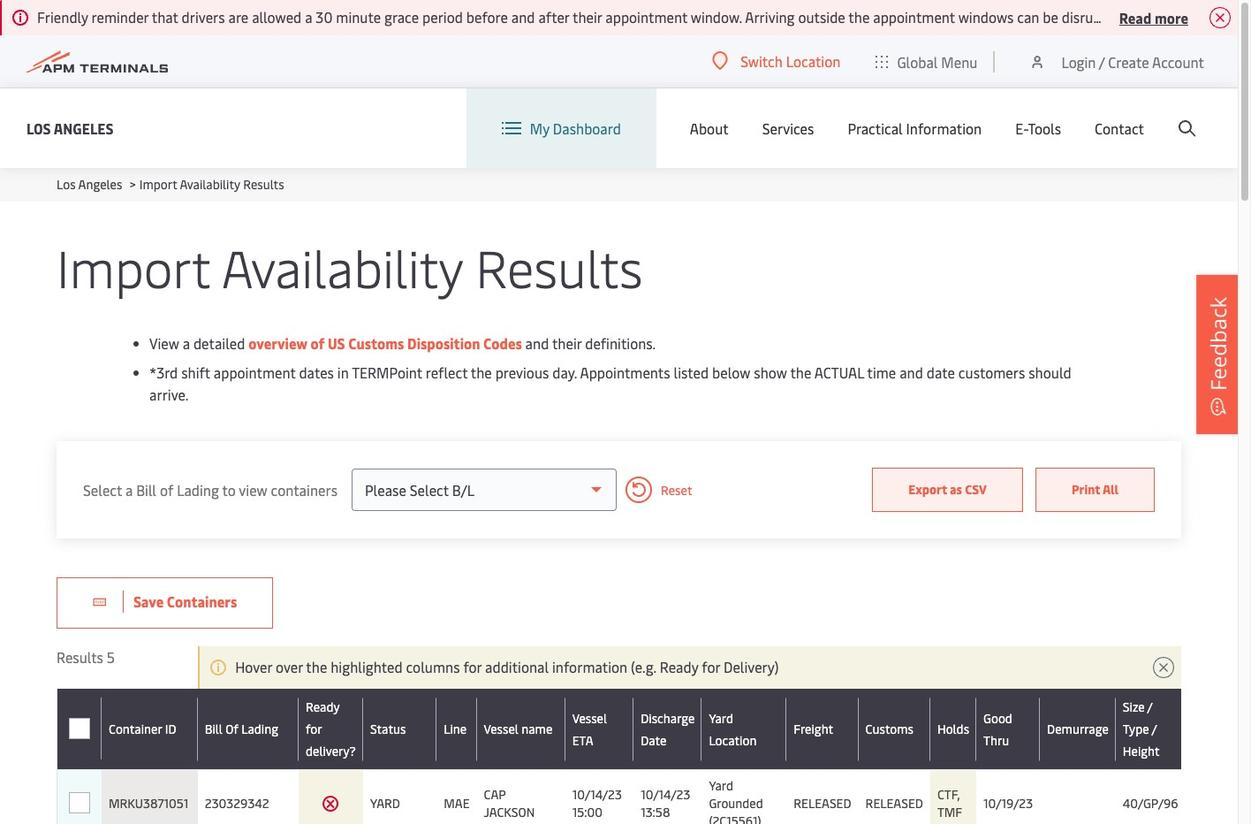 Task type: describe. For each thing, give the bounding box(es) containing it.
should
[[1029, 362, 1072, 382]]

cap
[[484, 786, 506, 803]]

reset button
[[617, 477, 693, 503]]

grounded
[[709, 795, 764, 812]]

ready inside the ready for delivery?
[[306, 698, 340, 715]]

container id
[[109, 721, 176, 737]]

ctf
[[938, 786, 958, 803]]

*3rd
[[149, 362, 178, 382]]

230329342
[[205, 795, 269, 812]]

definitions.
[[585, 333, 656, 353]]

feedback button
[[1197, 275, 1241, 434]]

a for select
[[126, 480, 133, 499]]

menu
[[942, 52, 978, 71]]

e-tools
[[1016, 118, 1062, 138]]

practical information button
[[848, 88, 982, 168]]

1 vertical spatial customs
[[866, 721, 914, 737]]

information
[[553, 657, 628, 676]]

for inside the ready for delivery?
[[306, 721, 322, 737]]

thru
[[984, 732, 1010, 748]]

my
[[530, 118, 550, 138]]

10/14/23 15:00
[[573, 786, 622, 820]]

reflect
[[426, 362, 468, 382]]

delivery?
[[306, 743, 356, 759]]

us
[[328, 333, 345, 353]]

1 vertical spatial los angeles link
[[57, 176, 122, 193]]

overview of us customs disposition codes link
[[249, 333, 522, 353]]

save
[[134, 591, 164, 611]]

close alert image
[[1210, 7, 1232, 28]]

additional
[[485, 657, 549, 676]]

1 vertical spatial bill
[[205, 721, 223, 737]]

login / create account link
[[1030, 35, 1205, 88]]

read more button
[[1120, 6, 1189, 28]]

show
[[754, 362, 788, 382]]

1 horizontal spatial lading
[[242, 721, 278, 737]]

as
[[950, 481, 963, 498]]

vessel for name
[[484, 721, 519, 737]]

eta
[[573, 732, 594, 748]]

(2c15561)
[[709, 813, 762, 824]]

0 vertical spatial availability
[[180, 176, 240, 193]]

highlighted
[[331, 657, 403, 676]]

bill of lading
[[205, 721, 278, 737]]

more
[[1155, 8, 1189, 27]]

/ for size
[[1148, 698, 1154, 715]]

all
[[1103, 481, 1119, 498]]

hover over the highlighted columns for additional information (e.g. ready for delivery)
[[235, 657, 779, 676]]

in
[[338, 362, 349, 382]]

read more
[[1120, 8, 1189, 27]]

services
[[763, 118, 815, 138]]

13:58
[[641, 804, 671, 820]]

e-
[[1016, 118, 1029, 138]]

my dashboard
[[530, 118, 621, 138]]

location for switch
[[787, 51, 841, 71]]

actual
[[815, 362, 865, 382]]

yard for yard location
[[709, 710, 734, 726]]

vessel name
[[484, 721, 553, 737]]

print all button
[[1036, 468, 1156, 512]]

switch location button
[[713, 51, 841, 71]]

date
[[927, 362, 956, 382]]

csv
[[966, 481, 988, 498]]

0 vertical spatial import
[[139, 176, 177, 193]]

mae
[[444, 795, 470, 812]]

day.
[[553, 362, 577, 382]]

time
[[868, 362, 897, 382]]

ready for delivery?
[[306, 698, 356, 759]]

dates
[[299, 362, 334, 382]]

import availability results
[[57, 232, 643, 301]]

tools
[[1029, 118, 1062, 138]]

demurrage
[[1048, 721, 1109, 737]]

contact button
[[1095, 88, 1145, 168]]

containers
[[167, 591, 237, 611]]

size
[[1124, 698, 1145, 715]]

location for yard
[[709, 732, 757, 748]]

select a bill of lading to view containers
[[83, 480, 338, 499]]

line
[[444, 721, 467, 737]]

holds
[[938, 721, 970, 737]]

status
[[370, 721, 406, 737]]

information
[[907, 118, 982, 138]]

5
[[107, 647, 115, 667]]

>
[[130, 176, 136, 193]]

switch
[[741, 51, 783, 71]]

freight
[[794, 721, 834, 737]]

practical
[[848, 118, 903, 138]]



Task type: vqa. For each thing, say whether or not it's contained in the screenshot.
the right Ready
yes



Task type: locate. For each thing, give the bounding box(es) containing it.
of left to
[[160, 480, 174, 499]]

yard for yard grounded (2c15561)
[[709, 777, 734, 794]]

0 horizontal spatial vessel
[[484, 721, 519, 737]]

released left ctf
[[866, 795, 924, 812]]

e-tools button
[[1016, 88, 1062, 168]]

10/14/23 for 13:58
[[641, 786, 691, 803]]

ready right (e.g.
[[660, 657, 699, 676]]

1 vertical spatial /
[[1148, 698, 1154, 715]]

0 horizontal spatial bill
[[136, 480, 156, 499]]

appointments
[[580, 362, 671, 382]]

global
[[898, 52, 938, 71]]

los angeles
[[27, 118, 114, 137]]

overview
[[249, 333, 308, 353]]

yard inside the 'yard grounded (2c15561)'
[[709, 777, 734, 794]]

mrku3871051
[[109, 795, 189, 812]]

2 horizontal spatial the
[[791, 362, 812, 382]]

yard
[[370, 795, 400, 812]]

yard right 'discharge'
[[709, 710, 734, 726]]

angeles
[[54, 118, 114, 137], [78, 176, 122, 193]]

global menu button
[[859, 35, 996, 88]]

2 yard from the top
[[709, 777, 734, 794]]

of left us at the left of page
[[311, 333, 325, 353]]

export
[[909, 481, 948, 498]]

location
[[787, 51, 841, 71], [709, 732, 757, 748]]

1 horizontal spatial customs
[[866, 721, 914, 737]]

good
[[984, 710, 1013, 726]]

size / type / height
[[1124, 698, 1161, 759]]

to
[[222, 480, 236, 499]]

jackson
[[484, 804, 535, 820]]

2 horizontal spatial results
[[476, 232, 643, 301]]

results
[[243, 176, 284, 193], [476, 232, 643, 301], [57, 647, 103, 667]]

lading right of on the bottom
[[242, 721, 278, 737]]

location up the 'yard grounded (2c15561)' in the bottom of the page
[[709, 732, 757, 748]]

discharge date
[[641, 710, 695, 748]]

customs up termpoint
[[349, 333, 404, 353]]

over
[[276, 657, 303, 676]]

their
[[553, 333, 582, 353]]

export as csv
[[909, 481, 988, 498]]

0 vertical spatial and
[[526, 333, 549, 353]]

view
[[149, 333, 179, 353]]

the right over
[[306, 657, 327, 676]]

a
[[183, 333, 190, 353], [126, 480, 133, 499]]

results 5
[[57, 647, 115, 667]]

tmf
[[938, 804, 963, 820]]

0 horizontal spatial lading
[[177, 480, 219, 499]]

1 horizontal spatial results
[[243, 176, 284, 193]]

1 vertical spatial a
[[126, 480, 133, 499]]

columns
[[406, 657, 460, 676]]

about
[[690, 118, 729, 138]]

1 vertical spatial import
[[57, 232, 210, 301]]

1 vertical spatial yard
[[709, 777, 734, 794]]

listed
[[674, 362, 709, 382]]

0 horizontal spatial results
[[57, 647, 103, 667]]

1 vertical spatial angeles
[[78, 176, 122, 193]]

1 vertical spatial ready
[[306, 698, 340, 715]]

for right the columns
[[464, 657, 482, 676]]

import
[[139, 176, 177, 193], [57, 232, 210, 301]]

angeles for los angeles
[[54, 118, 114, 137]]

1 10/14/23 from the left
[[573, 786, 622, 803]]

los for los angeles > import availability results
[[57, 176, 76, 193]]

1 vertical spatial lading
[[242, 721, 278, 737]]

bill right 'select'
[[136, 480, 156, 499]]

1 horizontal spatial los
[[57, 176, 76, 193]]

0 vertical spatial /
[[1100, 52, 1106, 71]]

termpoint
[[352, 362, 423, 382]]

0 horizontal spatial and
[[526, 333, 549, 353]]

0 vertical spatial yard
[[709, 710, 734, 726]]

1 horizontal spatial location
[[787, 51, 841, 71]]

date
[[641, 732, 667, 748]]

0 vertical spatial a
[[183, 333, 190, 353]]

0 horizontal spatial 10/14/23
[[573, 786, 622, 803]]

1 vertical spatial location
[[709, 732, 757, 748]]

availability
[[180, 176, 240, 193], [222, 232, 463, 301]]

2 horizontal spatial for
[[702, 657, 721, 676]]

and left the date
[[900, 362, 924, 382]]

10/14/23 up the 15:00 at left bottom
[[573, 786, 622, 803]]

of
[[226, 721, 239, 737]]

None checkbox
[[69, 718, 90, 739], [69, 718, 90, 740], [69, 792, 90, 813], [69, 793, 90, 814], [69, 718, 90, 739], [69, 718, 90, 740], [69, 792, 90, 813], [69, 793, 90, 814]]

1 horizontal spatial a
[[183, 333, 190, 353]]

my dashboard button
[[502, 88, 621, 168]]

los
[[27, 118, 51, 137], [57, 176, 76, 193]]

ready
[[660, 657, 699, 676], [306, 698, 340, 715]]

2 released from the left
[[866, 795, 924, 812]]

1 vertical spatial results
[[476, 232, 643, 301]]

availability right the >
[[180, 176, 240, 193]]

select
[[83, 480, 122, 499]]

0 vertical spatial of
[[311, 333, 325, 353]]

1 horizontal spatial 10/14/23
[[641, 786, 691, 803]]

hover
[[235, 657, 272, 676]]

id
[[165, 721, 176, 737]]

1 horizontal spatial ready
[[660, 657, 699, 676]]

1 horizontal spatial the
[[471, 362, 492, 382]]

0 horizontal spatial of
[[160, 480, 174, 499]]

availability up us at the left of page
[[222, 232, 463, 301]]

good thru
[[984, 710, 1013, 748]]

for left "delivery)" at the right of the page
[[702, 657, 721, 676]]

save containers
[[134, 591, 237, 611]]

vessel left name
[[484, 721, 519, 737]]

10/14/23 for 15:00
[[573, 786, 622, 803]]

delivery)
[[724, 657, 779, 676]]

0 horizontal spatial customs
[[349, 333, 404, 353]]

/ right login
[[1100, 52, 1106, 71]]

login / create account
[[1062, 52, 1205, 71]]

the right show
[[791, 362, 812, 382]]

0 horizontal spatial the
[[306, 657, 327, 676]]

type
[[1124, 721, 1150, 737]]

angeles for los angeles > import availability results
[[78, 176, 122, 193]]

1 horizontal spatial vessel
[[573, 710, 607, 726]]

1 horizontal spatial and
[[900, 362, 924, 382]]

los angeles link
[[27, 117, 114, 139], [57, 176, 122, 193]]

the right reflect
[[471, 362, 492, 382]]

customers
[[959, 362, 1026, 382]]

for
[[464, 657, 482, 676], [702, 657, 721, 676], [306, 721, 322, 737]]

0 vertical spatial customs
[[349, 333, 404, 353]]

1 horizontal spatial for
[[464, 657, 482, 676]]

view a detailed overview of us customs disposition codes and their definitions.
[[149, 333, 656, 353]]

location right switch
[[787, 51, 841, 71]]

practical information
[[848, 118, 982, 138]]

vessel for eta
[[573, 710, 607, 726]]

read
[[1120, 8, 1152, 27]]

0 vertical spatial results
[[243, 176, 284, 193]]

0 horizontal spatial for
[[306, 721, 322, 737]]

0 vertical spatial ready
[[660, 657, 699, 676]]

15:00
[[573, 804, 603, 820]]

and left their
[[526, 333, 549, 353]]

import right the >
[[139, 176, 177, 193]]

a for view
[[183, 333, 190, 353]]

2 vertical spatial results
[[57, 647, 103, 667]]

the
[[471, 362, 492, 382], [791, 362, 812, 382], [306, 657, 327, 676]]

vessel eta
[[573, 710, 607, 748]]

bill
[[136, 480, 156, 499], [205, 721, 223, 737]]

/ right size
[[1148, 698, 1154, 715]]

0 vertical spatial los angeles link
[[27, 117, 114, 139]]

switch location
[[741, 51, 841, 71]]

yard location
[[709, 710, 757, 748]]

los for los angeles
[[27, 118, 51, 137]]

2 vertical spatial /
[[1153, 721, 1158, 737]]

1 horizontal spatial of
[[311, 333, 325, 353]]

0 horizontal spatial los
[[27, 118, 51, 137]]

container
[[109, 721, 162, 737]]

0 vertical spatial lading
[[177, 480, 219, 499]]

not ready image
[[322, 795, 340, 813]]

0 horizontal spatial a
[[126, 480, 133, 499]]

yard
[[709, 710, 734, 726], [709, 777, 734, 794]]

import down the >
[[57, 232, 210, 301]]

arrive.
[[149, 385, 189, 404]]

yard up grounded
[[709, 777, 734, 794]]

cap jackson
[[484, 786, 535, 820]]

login
[[1062, 52, 1097, 71]]

10/14/23 13:58
[[641, 786, 691, 820]]

1 horizontal spatial released
[[866, 795, 924, 812]]

save containers button
[[57, 577, 274, 629]]

released down freight
[[794, 795, 852, 812]]

2 10/14/23 from the left
[[641, 786, 691, 803]]

/ for login
[[1100, 52, 1106, 71]]

feedback
[[1204, 297, 1233, 391]]

detailed
[[194, 333, 245, 353]]

0 vertical spatial los
[[27, 118, 51, 137]]

0 horizontal spatial location
[[709, 732, 757, 748]]

containers
[[271, 480, 338, 499]]

/ right type
[[1153, 721, 1158, 737]]

a right 'select'
[[126, 480, 133, 499]]

contact
[[1095, 118, 1145, 138]]

10/14/23 up 13:58
[[641, 786, 691, 803]]

yard inside yard location
[[709, 710, 734, 726]]

1 vertical spatial availability
[[222, 232, 463, 301]]

vessel up eta
[[573, 710, 607, 726]]

1 vertical spatial of
[[160, 480, 174, 499]]

0 vertical spatial bill
[[136, 480, 156, 499]]

customs left holds
[[866, 721, 914, 737]]

1 yard from the top
[[709, 710, 734, 726]]

10/19/23
[[984, 795, 1034, 812]]

0 vertical spatial location
[[787, 51, 841, 71]]

a right view
[[183, 333, 190, 353]]

los angeles > import availability results
[[57, 176, 284, 193]]

0 horizontal spatial ready
[[306, 698, 340, 715]]

0 vertical spatial angeles
[[54, 118, 114, 137]]

shift
[[181, 362, 210, 382]]

1 horizontal spatial bill
[[205, 721, 223, 737]]

1 vertical spatial and
[[900, 362, 924, 382]]

and inside *3rd shift appointment dates in termpoint reflect the previous day. appointments listed below show the actual time and date customers should arrive.
[[900, 362, 924, 382]]

0 horizontal spatial released
[[794, 795, 852, 812]]

customs
[[349, 333, 404, 353], [866, 721, 914, 737]]

bill left of on the bottom
[[205, 721, 223, 737]]

1 released from the left
[[794, 795, 852, 812]]

lading left to
[[177, 480, 219, 499]]

reset
[[661, 481, 693, 498]]

ready up delivery?
[[306, 698, 340, 715]]

1 vertical spatial los
[[57, 176, 76, 193]]

for up delivery?
[[306, 721, 322, 737]]



